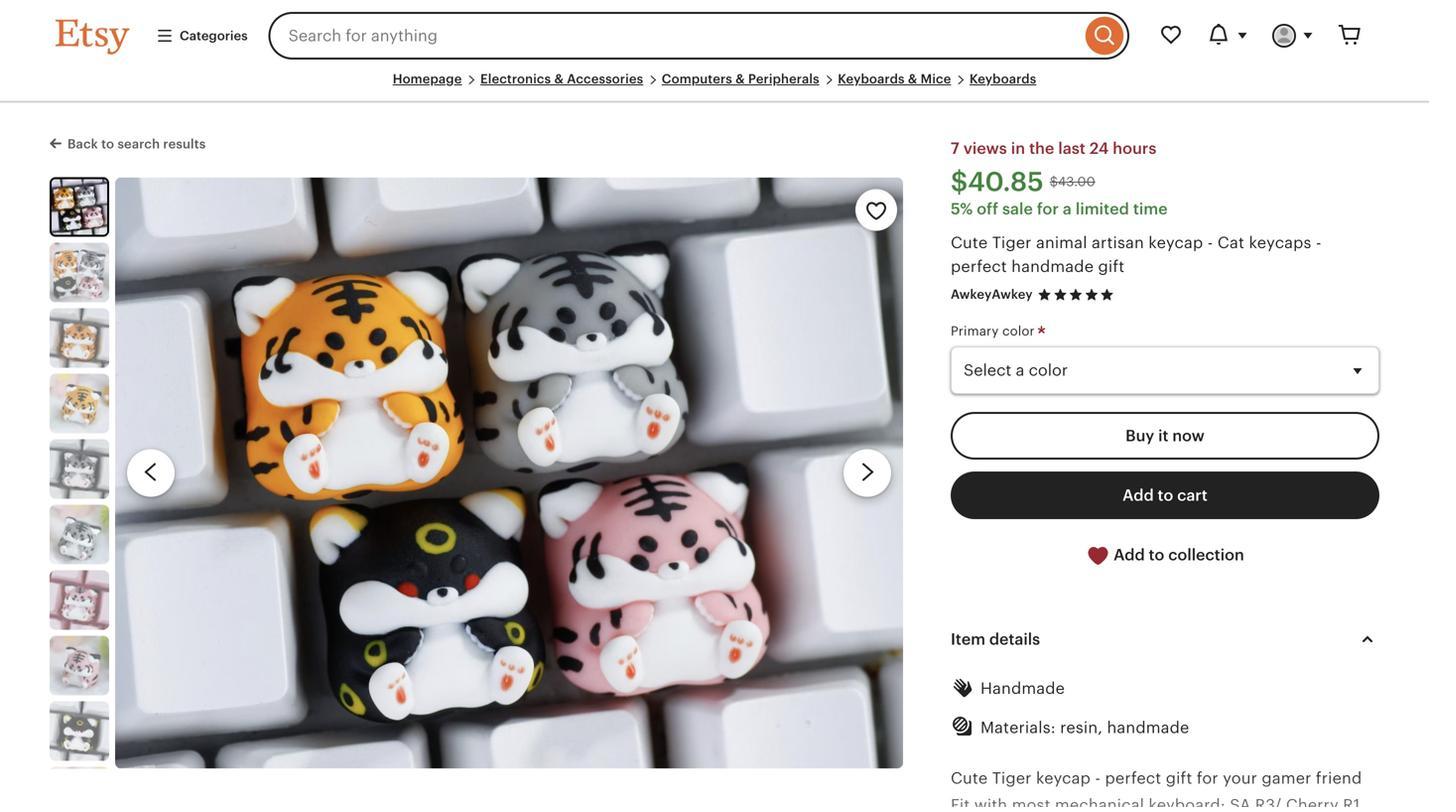 Task type: describe. For each thing, give the bounding box(es) containing it.
1 vertical spatial handmade
[[1108, 719, 1190, 737]]

primary color
[[951, 324, 1039, 339]]

resin,
[[1061, 719, 1103, 737]]

the
[[1030, 140, 1055, 157]]

cute tiger keycap - perfect gift for your gamer friend
[[951, 770, 1363, 787]]

cart
[[1178, 486, 1208, 504]]

7
[[951, 140, 960, 157]]

keyboards for keyboards & mice
[[838, 71, 905, 86]]

animal
[[1037, 234, 1088, 252]]

keyboards & mice link
[[838, 71, 952, 86]]

artisan
[[1092, 234, 1145, 252]]

1 horizontal spatial cute tiger animal artisan keycap cat keycaps perfect image 1 image
[[115, 178, 904, 769]]

1 horizontal spatial -
[[1208, 234, 1214, 252]]

buy it now
[[1126, 427, 1205, 445]]

computers
[[662, 71, 733, 86]]

hours
[[1113, 140, 1157, 157]]

to for cart
[[1158, 486, 1174, 504]]

in
[[1012, 140, 1026, 157]]

time
[[1134, 200, 1168, 218]]

search
[[118, 137, 160, 152]]

cute for cute tiger keycap - perfect gift for your gamer friend
[[951, 770, 988, 787]]

awkeyawkey
[[951, 287, 1033, 302]]

cute tiger animal artisan keycap cat keycaps perfect image 6 image
[[50, 505, 109, 565]]

computers & peripherals
[[662, 71, 820, 86]]

handmade inside cute tiger animal artisan keycap - cat keycaps - perfect handmade gift
[[1012, 258, 1094, 276]]

back
[[68, 137, 98, 152]]

item details
[[951, 631, 1041, 649]]

your
[[1224, 770, 1258, 787]]

$40.85
[[951, 166, 1044, 197]]

homepage
[[393, 71, 462, 86]]

cute tiger animal artisan keycap cat keycaps perfect yellow image
[[50, 309, 109, 368]]

cute for cute tiger animal artisan keycap - cat keycaps - perfect handmade gift
[[951, 234, 988, 252]]

keycap inside cute tiger animal artisan keycap - cat keycaps - perfect handmade gift
[[1149, 234, 1204, 252]]

perfect inside cute tiger animal artisan keycap - cat keycaps - perfect handmade gift
[[951, 258, 1008, 276]]

add for add to collection
[[1114, 546, 1146, 564]]

cute tiger animal artisan keycap cat keycaps perfect image 4 image
[[50, 374, 109, 434]]

color
[[1003, 324, 1035, 339]]

5% off sale for a limited time
[[951, 200, 1168, 218]]

Search for anything text field
[[269, 12, 1081, 60]]

to for collection
[[1149, 546, 1165, 564]]

tiger for animal
[[993, 234, 1032, 252]]

tiger for keycap
[[993, 770, 1032, 787]]

cute tiger animal artisan keycap cat keycaps perfect image 8 image
[[50, 636, 109, 696]]

results
[[163, 137, 206, 152]]

add to cart button
[[951, 471, 1380, 519]]

electronics & accessories link
[[481, 71, 644, 86]]

homepage link
[[393, 71, 462, 86]]

7 views in the last 24 hours
[[951, 140, 1157, 157]]

0 horizontal spatial cute tiger animal artisan keycap cat keycaps perfect image 1 image
[[52, 179, 107, 235]]

categories
[[180, 28, 248, 43]]

item details button
[[933, 616, 1398, 663]]

details
[[990, 631, 1041, 649]]

electronics & accessories
[[481, 71, 644, 86]]

0 horizontal spatial -
[[1096, 770, 1101, 787]]

accessories
[[567, 71, 644, 86]]

computers & peripherals link
[[662, 71, 820, 86]]

peripherals
[[749, 71, 820, 86]]

none search field inside categories banner
[[269, 12, 1130, 60]]

add to collection button
[[951, 531, 1380, 580]]

primary
[[951, 324, 999, 339]]

cat
[[1218, 234, 1245, 252]]



Task type: vqa. For each thing, say whether or not it's contained in the screenshot.
the middle "off)"
no



Task type: locate. For each thing, give the bounding box(es) containing it.
awkeyawkey link
[[951, 287, 1033, 302]]

for left your
[[1197, 770, 1219, 787]]

to for search
[[101, 137, 114, 152]]

handmade down animal
[[1012, 258, 1094, 276]]

1 vertical spatial add
[[1114, 546, 1146, 564]]

0 horizontal spatial keycap
[[1037, 770, 1091, 787]]

None search field
[[269, 12, 1130, 60]]

0 vertical spatial cute
[[951, 234, 988, 252]]

menu bar containing homepage
[[56, 71, 1374, 103]]

1 horizontal spatial keycap
[[1149, 234, 1204, 252]]

1 vertical spatial to
[[1158, 486, 1174, 504]]

gamer
[[1263, 770, 1312, 787]]

1 horizontal spatial &
[[736, 71, 745, 86]]

tiger down sale
[[993, 234, 1032, 252]]

to
[[101, 137, 114, 152], [1158, 486, 1174, 504], [1149, 546, 1165, 564]]

sale
[[1003, 200, 1034, 218]]

1 horizontal spatial perfect
[[1106, 770, 1162, 787]]

gift down artisan
[[1099, 258, 1125, 276]]

categories button
[[141, 18, 263, 54]]

0 horizontal spatial keyboards
[[838, 71, 905, 86]]

perfect up awkeyawkey link
[[951, 258, 1008, 276]]

0 horizontal spatial for
[[1038, 200, 1059, 218]]

0 horizontal spatial gift
[[1099, 258, 1125, 276]]

& for computers
[[736, 71, 745, 86]]

keyboards link
[[970, 71, 1037, 86]]

cute tiger animal artisan keycap cat keycaps perfect image 1 image
[[115, 178, 904, 769], [52, 179, 107, 235]]

to inside button
[[1149, 546, 1165, 564]]

&
[[555, 71, 564, 86], [736, 71, 745, 86], [908, 71, 918, 86]]

handmade
[[981, 680, 1066, 698]]

off
[[977, 200, 999, 218]]

back to search results
[[68, 137, 206, 152]]

- left 'cat'
[[1208, 234, 1214, 252]]

keyboards right mice
[[970, 71, 1037, 86]]

1 vertical spatial gift
[[1166, 770, 1193, 787]]

0 horizontal spatial &
[[555, 71, 564, 86]]

handmade up cute tiger keycap - perfect gift for your gamer friend
[[1108, 719, 1190, 737]]

add to collection
[[1110, 546, 1245, 564]]

buy
[[1126, 427, 1155, 445]]

cute tiger animal artisan keycap cat keycaps perfect black image
[[50, 702, 109, 761]]

0 vertical spatial add
[[1123, 486, 1155, 504]]

& left mice
[[908, 71, 918, 86]]

1 horizontal spatial handmade
[[1108, 719, 1190, 737]]

-
[[1208, 234, 1214, 252], [1317, 234, 1322, 252], [1096, 770, 1101, 787]]

2 vertical spatial to
[[1149, 546, 1165, 564]]

1 vertical spatial keycap
[[1037, 770, 1091, 787]]

keycaps
[[1250, 234, 1312, 252]]

1 vertical spatial perfect
[[1106, 770, 1162, 787]]

0 horizontal spatial perfect
[[951, 258, 1008, 276]]

to left collection
[[1149, 546, 1165, 564]]

0 vertical spatial to
[[101, 137, 114, 152]]

keyboards & mice
[[838, 71, 952, 86]]

3 & from the left
[[908, 71, 918, 86]]

tiger down materials:
[[993, 770, 1032, 787]]

add to cart
[[1123, 486, 1208, 504]]

1 horizontal spatial keyboards
[[970, 71, 1037, 86]]

electronics
[[481, 71, 551, 86]]

keycap
[[1149, 234, 1204, 252], [1037, 770, 1091, 787]]

cute down materials:
[[951, 770, 988, 787]]

add
[[1123, 486, 1155, 504], [1114, 546, 1146, 564]]

tiger
[[993, 234, 1032, 252], [993, 770, 1032, 787]]

materials: resin, handmade
[[981, 719, 1190, 737]]

categories banner
[[20, 0, 1410, 71]]

views
[[964, 140, 1008, 157]]

collection
[[1169, 546, 1245, 564]]

0 vertical spatial keycap
[[1149, 234, 1204, 252]]

materials:
[[981, 719, 1056, 737]]

24
[[1090, 140, 1110, 157]]

cute tiger animal artisan keycap - cat keycaps - perfect handmade gift
[[951, 234, 1322, 276]]

buy it now button
[[951, 412, 1380, 460]]

$40.85 $43.00
[[951, 166, 1096, 197]]

2 horizontal spatial -
[[1317, 234, 1322, 252]]

1 vertical spatial for
[[1197, 770, 1219, 787]]

2 & from the left
[[736, 71, 745, 86]]

1 tiger from the top
[[993, 234, 1032, 252]]

0 vertical spatial gift
[[1099, 258, 1125, 276]]

1 keyboards from the left
[[838, 71, 905, 86]]

2 keyboards from the left
[[970, 71, 1037, 86]]

2 horizontal spatial &
[[908, 71, 918, 86]]

keycap down time
[[1149, 234, 1204, 252]]

to left cart
[[1158, 486, 1174, 504]]

0 vertical spatial perfect
[[951, 258, 1008, 276]]

add inside 'button'
[[1123, 486, 1155, 504]]

2 tiger from the top
[[993, 770, 1032, 787]]

it
[[1159, 427, 1169, 445]]

1 horizontal spatial gift
[[1166, 770, 1193, 787]]

gift
[[1099, 258, 1125, 276], [1166, 770, 1193, 787]]

cute
[[951, 234, 988, 252], [951, 770, 988, 787]]

1 & from the left
[[555, 71, 564, 86]]

- right keycaps
[[1317, 234, 1322, 252]]

keyboards
[[838, 71, 905, 86], [970, 71, 1037, 86]]

menu bar
[[56, 71, 1374, 103]]

back to search results link
[[50, 133, 206, 153]]

to right back on the top of page
[[101, 137, 114, 152]]

keyboards left mice
[[838, 71, 905, 86]]

perfect
[[951, 258, 1008, 276], [1106, 770, 1162, 787]]

handmade
[[1012, 258, 1094, 276], [1108, 719, 1190, 737]]

keyboards for the keyboards link
[[970, 71, 1037, 86]]

& right the computers on the top of the page
[[736, 71, 745, 86]]

friend
[[1317, 770, 1363, 787]]

cute tiger animal artisan keycap cat keycaps perfect pink image
[[50, 571, 109, 630]]

1 cute from the top
[[951, 234, 988, 252]]

$43.00
[[1050, 174, 1096, 189]]

to inside 'button'
[[1158, 486, 1174, 504]]

cute tiger animal artisan keycap cat keycaps perfect gray image
[[50, 440, 109, 499]]

& for keyboards
[[908, 71, 918, 86]]

1 horizontal spatial for
[[1197, 770, 1219, 787]]

add for add to cart
[[1123, 486, 1155, 504]]

for left a in the right top of the page
[[1038, 200, 1059, 218]]

2 cute from the top
[[951, 770, 988, 787]]

add left cart
[[1123, 486, 1155, 504]]

5%
[[951, 200, 973, 218]]

tiger inside cute tiger animal artisan keycap - cat keycaps - perfect handmade gift
[[993, 234, 1032, 252]]

a
[[1063, 200, 1072, 218]]

cute inside cute tiger animal artisan keycap - cat keycaps - perfect handmade gift
[[951, 234, 988, 252]]

1 vertical spatial tiger
[[993, 770, 1032, 787]]

- down materials: resin, handmade
[[1096, 770, 1101, 787]]

0 vertical spatial tiger
[[993, 234, 1032, 252]]

1 vertical spatial cute
[[951, 770, 988, 787]]

0 vertical spatial handmade
[[1012, 258, 1094, 276]]

limited
[[1076, 200, 1130, 218]]

add inside button
[[1114, 546, 1146, 564]]

gift left your
[[1166, 770, 1193, 787]]

mice
[[921, 71, 952, 86]]

0 horizontal spatial handmade
[[1012, 258, 1094, 276]]

keycap down resin,
[[1037, 770, 1091, 787]]

0 vertical spatial for
[[1038, 200, 1059, 218]]

cute tiger animal artisan keycap cat keycaps perfect image 2 image
[[50, 243, 109, 303]]

perfect down materials: resin, handmade
[[1106, 770, 1162, 787]]

last
[[1059, 140, 1086, 157]]

& for electronics
[[555, 71, 564, 86]]

add down add to cart at bottom
[[1114, 546, 1146, 564]]

now
[[1173, 427, 1205, 445]]

for
[[1038, 200, 1059, 218], [1197, 770, 1219, 787]]

& right electronics
[[555, 71, 564, 86]]

item
[[951, 631, 986, 649]]

gift inside cute tiger animal artisan keycap - cat keycaps - perfect handmade gift
[[1099, 258, 1125, 276]]

cute down 5%
[[951, 234, 988, 252]]



